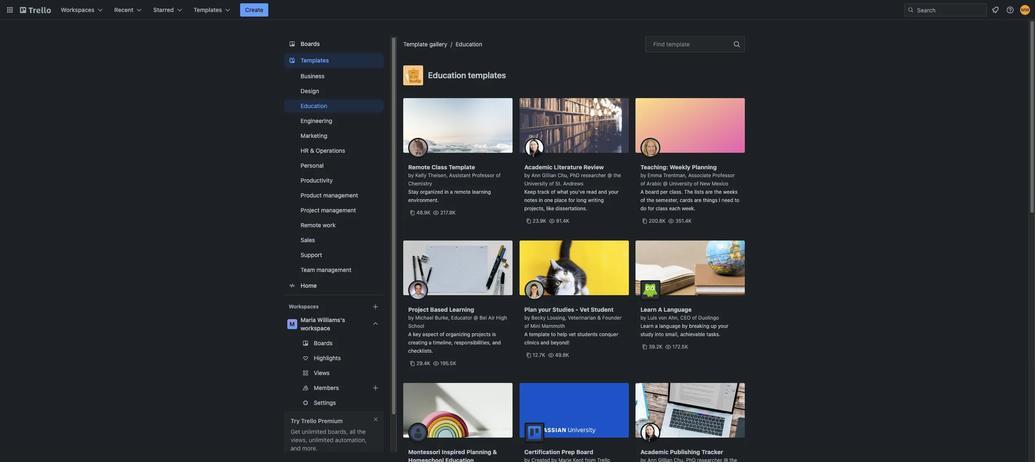 Task type: vqa. For each thing, say whether or not it's contained in the screenshot.


Task type: describe. For each thing, give the bounding box(es) containing it.
a inside 'project based learning by michael burke, educator @ bel air high school a key aspect of organizing projects is creating a timeline, responsibilities, and checklists.'
[[429, 340, 432, 346]]

automation,
[[335, 437, 367, 444]]

planning for trentman,
[[692, 164, 717, 171]]

academic publishing tracker
[[641, 449, 724, 456]]

by for learn
[[641, 315, 646, 321]]

0 vertical spatial template
[[403, 41, 428, 48]]

learning
[[449, 306, 474, 313]]

of left arabic
[[641, 181, 646, 187]]

track
[[538, 189, 550, 195]]

for inside teaching: weekly planning by emma trentman, associate professor of arabic @ university of new mexico a board per class. the lists are the weeks of the semester, cards are things i need to do for class each week.
[[648, 205, 655, 212]]

template inside "field"
[[667, 41, 690, 48]]

starred button
[[148, 3, 187, 17]]

open information menu image
[[1007, 6, 1015, 14]]

class.
[[670, 189, 683, 195]]

a inside teaching: weekly planning by emma trentman, associate professor of arabic @ university of new mexico a board per class. the lists are the weeks of the semester, cards are things i need to do for class each week.
[[641, 189, 644, 195]]

1 vertical spatial unlimited
[[309, 437, 334, 444]]

sales link
[[284, 234, 384, 247]]

and inside 'project based learning by michael burke, educator @ bel air high school a key aspect of organizing projects is creating a timeline, responsibilities, and checklists.'
[[492, 340, 501, 346]]

achievable
[[681, 331, 705, 338]]

study
[[641, 331, 654, 338]]

@ inside 'project based learning by michael burke, educator @ bel air high school a key aspect of organizing projects is creating a timeline, responsibilities, and checklists.'
[[474, 315, 478, 321]]

by for project
[[408, 315, 414, 321]]

premium
[[318, 418, 343, 425]]

a inside 'project based learning by michael burke, educator @ bel air high school a key aspect of organizing projects is creating a timeline, responsibilities, and checklists.'
[[408, 331, 412, 338]]

professor for template
[[472, 172, 495, 179]]

language
[[659, 323, 681, 329]]

@ inside teaching: weekly planning by emma trentman, associate professor of arabic @ university of new mexico a board per class. the lists are the weeks of the semester, cards are things i need to do for class each week.
[[663, 181, 668, 187]]

marketing
[[301, 132, 327, 139]]

a inside plan your studies - vet student by becky lossing, veterinarian & founder of mini mammoth a template to help vet students conquer clinics and beyond!
[[525, 331, 528, 338]]

organized
[[420, 189, 443, 195]]

educator
[[451, 315, 472, 321]]

of inside 'project based learning by michael burke, educator @ bel air high school a key aspect of organizing projects is creating a timeline, responsibilities, and checklists.'
[[440, 331, 445, 338]]

do
[[641, 205, 647, 212]]

duolingo
[[699, 315, 719, 321]]

certification
[[525, 449, 560, 456]]

of up lists
[[694, 181, 699, 187]]

team management
[[301, 266, 352, 273]]

template inside plan your studies - vet student by becky lossing, veterinarian & founder of mini mammoth a template to help vet students conquer clinics and beyond!
[[529, 331, 550, 338]]

template board image
[[287, 56, 297, 65]]

mammoth
[[542, 323, 565, 329]]

a inside remote class template by kelly theisen, assistant professor of chemistry stay organized in a remote learning environment.
[[450, 189, 453, 195]]

in inside academic literature review by ann gillian chu, phd researcher @ the university of st. andrews keep track of what you've read and your notes in one place for long writing projects, like dissertations.
[[539, 197, 543, 203]]

tasks.
[[707, 331, 721, 338]]

template inside remote class template by kelly theisen, assistant professor of chemistry stay organized in a remote learning environment.
[[449, 164, 475, 171]]

beyond!
[[551, 340, 570, 346]]

and inside plan your studies - vet student by becky lossing, veterinarian & founder of mini mammoth a template to help vet students conquer clinics and beyond!
[[541, 340, 549, 346]]

operations
[[316, 147, 345, 154]]

maria williams's workspace
[[301, 316, 345, 332]]

chu,
[[558, 172, 569, 179]]

of inside learn a language by luis von ahn, ceo of duolingo learn a language by breaking up your study into small, achievable tasks.
[[692, 315, 697, 321]]

productivity
[[301, 177, 333, 184]]

weekly
[[670, 164, 691, 171]]

1 learn from the top
[[641, 306, 657, 313]]

planning for education
[[467, 449, 492, 456]]

1 horizontal spatial education link
[[456, 41, 482, 48]]

& inside montessori inspired planning & homeschool education
[[493, 449, 497, 456]]

university for academic
[[525, 181, 548, 187]]

create a workspace image
[[371, 302, 381, 312]]

remote for remote class template by kelly theisen, assistant professor of chemistry stay organized in a remote learning environment.
[[408, 164, 430, 171]]

home link
[[284, 278, 384, 293]]

management for product management
[[323, 192, 358, 199]]

ann gillian chu, phd researcher @ the university of st. andrews image
[[525, 138, 544, 158]]

montessori inspired planning & homeschool education
[[408, 449, 497, 462]]

education templates
[[428, 70, 506, 80]]

air
[[488, 315, 495, 321]]

create
[[245, 6, 264, 13]]

academic for academic literature review by ann gillian chu, phd researcher @ the university of st. andrews keep track of what you've read and your notes in one place for long writing projects, like dissertations.
[[525, 164, 553, 171]]

boards for home
[[301, 40, 320, 47]]

of left "st."
[[549, 181, 554, 187]]

academic for academic publishing tracker
[[641, 449, 669, 456]]

for inside academic literature review by ann gillian chu, phd researcher @ the university of st. andrews keep track of what you've read and your notes in one place for long writing projects, like dissertations.
[[569, 197, 575, 203]]

student
[[591, 306, 614, 313]]

board image
[[287, 39, 297, 49]]

try
[[291, 418, 300, 425]]

ceo
[[681, 315, 691, 321]]

product management
[[301, 192, 358, 199]]

kelly
[[415, 172, 427, 179]]

keep
[[525, 189, 536, 195]]

writing
[[588, 197, 604, 203]]

place
[[555, 197, 567, 203]]

education right gallery
[[456, 41, 482, 48]]

templates link
[[284, 53, 384, 68]]

home image
[[287, 281, 297, 291]]

remote work link
[[284, 219, 384, 232]]

montessori inspired planning & homeschool education link
[[403, 383, 513, 462]]

a inside learn a language by luis von ahn, ceo of duolingo learn a language by breaking up your study into small, achievable tasks.
[[658, 306, 663, 313]]

michael
[[415, 315, 434, 321]]

m
[[290, 321, 295, 328]]

and inside academic literature review by ann gillian chu, phd researcher @ the university of st. andrews keep track of what you've read and your notes in one place for long writing projects, like dissertations.
[[599, 189, 607, 195]]

49.8k
[[555, 352, 569, 358]]

created by marie kent from trello image
[[525, 423, 544, 443]]

support
[[301, 251, 322, 258]]

personal link
[[284, 159, 384, 172]]

creating
[[408, 340, 428, 346]]

remote for remote work
[[301, 222, 321, 229]]

per
[[661, 189, 668, 195]]

get
[[291, 428, 300, 435]]

your inside plan your studies - vet student by becky lossing, veterinarian & founder of mini mammoth a template to help vet students conquer clinics and beyond!
[[538, 306, 551, 313]]

find
[[654, 41, 665, 48]]

based
[[430, 306, 448, 313]]

stay
[[408, 189, 419, 195]]

your inside learn a language by luis von ahn, ceo of duolingo learn a language by breaking up your study into small, achievable tasks.
[[718, 323, 729, 329]]

ann gillian chu, phd researcher @ the university of st. andrews image
[[641, 423, 661, 443]]

settings link
[[284, 396, 392, 410]]

highlights
[[314, 355, 341, 362]]

find template
[[654, 41, 690, 48]]

templates button
[[189, 3, 235, 17]]

engineering
[[301, 117, 332, 124]]

a inside learn a language by luis von ahn, ceo of duolingo learn a language by breaking up your study into small, achievable tasks.
[[655, 323, 658, 329]]

education inside montessori inspired planning & homeschool education
[[446, 457, 474, 462]]

support link
[[284, 249, 384, 262]]

in inside remote class template by kelly theisen, assistant professor of chemistry stay organized in a remote learning environment.
[[445, 189, 449, 195]]

0 horizontal spatial are
[[695, 197, 702, 203]]

product
[[301, 192, 322, 199]]

by down ceo
[[682, 323, 688, 329]]

bee, owner @ puff apothecary image
[[408, 423, 428, 443]]

responsibilities,
[[454, 340, 491, 346]]

2 learn from the top
[[641, 323, 654, 329]]

key
[[413, 331, 421, 338]]

1 horizontal spatial templates
[[301, 57, 329, 64]]

teaching:
[[641, 164, 669, 171]]

phd
[[570, 172, 580, 179]]

217.8k
[[440, 210, 456, 216]]

professor for planning
[[713, 172, 735, 179]]

& inside hr & operations link
[[310, 147, 314, 154]]

engineering link
[[284, 114, 384, 128]]

studies
[[553, 306, 574, 313]]

boards for views
[[314, 340, 333, 347]]

to inside plan your studies - vet student by becky lossing, veterinarian & founder of mini mammoth a template to help vet students conquer clinics and beyond!
[[551, 331, 556, 338]]

university for teaching:
[[669, 181, 693, 187]]

template gallery
[[403, 41, 448, 48]]

semester,
[[656, 197, 679, 203]]

plan
[[525, 306, 537, 313]]

vet
[[580, 306, 590, 313]]

maria williams (mariawilliams94) image
[[1021, 5, 1031, 15]]

gillian
[[542, 172, 557, 179]]

education down gallery
[[428, 70, 466, 80]]

search image
[[908, 7, 915, 13]]

the up i
[[714, 189, 722, 195]]

education icon image
[[403, 65, 423, 85]]

things
[[703, 197, 718, 203]]

andrews
[[563, 181, 584, 187]]

the inside try trello premium get unlimited boards, all the views, unlimited automation, and more.
[[357, 428, 366, 435]]

founder
[[603, 315, 622, 321]]

by for teaching:
[[641, 172, 646, 179]]

conquer
[[599, 331, 619, 338]]

project for project management
[[301, 207, 320, 214]]

productivity link
[[284, 174, 384, 187]]

bel
[[480, 315, 487, 321]]



Task type: locate. For each thing, give the bounding box(es) containing it.
boards link for views
[[284, 337, 384, 350]]

workspaces inside dropdown button
[[61, 6, 94, 13]]

0 vertical spatial remote
[[408, 164, 430, 171]]

by for remote
[[408, 172, 414, 179]]

professor up learning
[[472, 172, 495, 179]]

1 vertical spatial boards
[[314, 340, 333, 347]]

0 horizontal spatial &
[[310, 147, 314, 154]]

the right all
[[357, 428, 366, 435]]

and inside try trello premium get unlimited boards, all the views, unlimited automation, and more.
[[291, 445, 301, 452]]

1 horizontal spatial @
[[608, 172, 612, 179]]

48.9k
[[417, 210, 431, 216]]

forward image
[[382, 368, 392, 378], [382, 398, 392, 408]]

1 vertical spatial remote
[[301, 222, 321, 229]]

i
[[719, 197, 721, 203]]

0 vertical spatial a
[[450, 189, 453, 195]]

new
[[700, 181, 711, 187]]

forward image down forward icon at left bottom
[[382, 398, 392, 408]]

by left kelly
[[408, 172, 414, 179]]

professor
[[472, 172, 495, 179], [713, 172, 735, 179]]

von
[[659, 315, 667, 321]]

template down mini
[[529, 331, 550, 338]]

for right "do"
[[648, 205, 655, 212]]

your up becky
[[538, 306, 551, 313]]

1 horizontal spatial a
[[450, 189, 453, 195]]

1 horizontal spatial academic
[[641, 449, 669, 456]]

workspaces button
[[56, 3, 108, 17]]

inspired
[[442, 449, 465, 456]]

2 horizontal spatial a
[[655, 323, 658, 329]]

by
[[408, 172, 414, 179], [525, 172, 530, 179], [641, 172, 646, 179], [408, 315, 414, 321], [525, 315, 530, 321], [641, 315, 646, 321], [682, 323, 688, 329]]

boards link up templates link
[[284, 36, 384, 51]]

2 professor from the left
[[713, 172, 735, 179]]

management for team management
[[317, 266, 352, 273]]

templates up business
[[301, 57, 329, 64]]

template left gallery
[[403, 41, 428, 48]]

university down ann
[[525, 181, 548, 187]]

academic down ann gillian chu, phd researcher @ the university of st. andrews icon
[[641, 449, 669, 456]]

0 vertical spatial management
[[323, 192, 358, 199]]

0 vertical spatial workspaces
[[61, 6, 94, 13]]

2 vertical spatial a
[[429, 340, 432, 346]]

university up class. at the right top
[[669, 181, 693, 187]]

trentman,
[[664, 172, 687, 179]]

remote class template by kelly theisen, assistant professor of chemistry stay organized in a remote learning environment.
[[408, 164, 501, 203]]

0 vertical spatial your
[[609, 189, 619, 195]]

by inside teaching: weekly planning by emma trentman, associate professor of arabic @ university of new mexico a board per class. the lists are the weeks of the semester, cards are things i need to do for class each week.
[[641, 172, 646, 179]]

professor inside teaching: weekly planning by emma trentman, associate professor of arabic @ university of new mexico a board per class. the lists are the weeks of the semester, cards are things i need to do for class each week.
[[713, 172, 735, 179]]

boards link
[[284, 36, 384, 51], [284, 337, 384, 350]]

learn
[[641, 306, 657, 313], [641, 323, 654, 329]]

1 horizontal spatial your
[[609, 189, 619, 195]]

management for project management
[[321, 207, 356, 214]]

becky lossing, veterinarian & founder of mini mammoth image
[[525, 280, 544, 300]]

project up 'michael'
[[408, 306, 429, 313]]

hr & operations
[[301, 147, 345, 154]]

certification prep board
[[525, 449, 594, 456]]

0 vertical spatial education link
[[456, 41, 482, 48]]

boards link for home
[[284, 36, 384, 51]]

by inside 'project based learning by michael burke, educator @ bel air high school a key aspect of organizing projects is creating a timeline, responsibilities, and checklists.'
[[408, 315, 414, 321]]

2 vertical spatial your
[[718, 323, 729, 329]]

and up the writing
[[599, 189, 607, 195]]

2 horizontal spatial &
[[598, 315, 601, 321]]

2 vertical spatial management
[[317, 266, 352, 273]]

a up von
[[658, 306, 663, 313]]

a left remote on the top
[[450, 189, 453, 195]]

template right find
[[667, 41, 690, 48]]

0 horizontal spatial in
[[445, 189, 449, 195]]

class
[[432, 164, 447, 171]]

gallery
[[430, 41, 448, 48]]

1 vertical spatial your
[[538, 306, 551, 313]]

starred
[[153, 6, 174, 13]]

1 vertical spatial &
[[598, 315, 601, 321]]

by inside remote class template by kelly theisen, assistant professor of chemistry stay organized in a remote learning environment.
[[408, 172, 414, 179]]

university inside teaching: weekly planning by emma trentman, associate professor of arabic @ university of new mexico a board per class. the lists are the weeks of the semester, cards are things i need to do for class each week.
[[669, 181, 693, 187]]

1 horizontal spatial in
[[539, 197, 543, 203]]

0 horizontal spatial for
[[569, 197, 575, 203]]

a up into
[[655, 323, 658, 329]]

and down is
[[492, 340, 501, 346]]

0 horizontal spatial academic
[[525, 164, 553, 171]]

1 vertical spatial learn
[[641, 323, 654, 329]]

1 vertical spatial education link
[[284, 99, 384, 113]]

0 vertical spatial boards link
[[284, 36, 384, 51]]

in left one at the right of page
[[539, 197, 543, 203]]

0 horizontal spatial remote
[[301, 222, 321, 229]]

1 vertical spatial are
[[695, 197, 702, 203]]

0 horizontal spatial your
[[538, 306, 551, 313]]

forward image for views
[[382, 368, 392, 378]]

literature
[[554, 164, 582, 171]]

for up dissertations.
[[569, 197, 575, 203]]

0 vertical spatial template
[[667, 41, 690, 48]]

by for academic
[[525, 172, 530, 179]]

0 horizontal spatial to
[[551, 331, 556, 338]]

your
[[609, 189, 619, 195], [538, 306, 551, 313], [718, 323, 729, 329]]

education link right gallery
[[456, 41, 482, 48]]

1 vertical spatial project
[[408, 306, 429, 313]]

2 forward image from the top
[[382, 398, 392, 408]]

templates inside dropdown button
[[194, 6, 222, 13]]

add image
[[371, 383, 381, 393]]

0 vertical spatial academic
[[525, 164, 553, 171]]

management down support link
[[317, 266, 352, 273]]

2 university from the left
[[669, 181, 693, 187]]

of right ceo
[[692, 315, 697, 321]]

board
[[577, 449, 594, 456]]

learn up luis
[[641, 306, 657, 313]]

organizing
[[446, 331, 471, 338]]

&
[[310, 147, 314, 154], [598, 315, 601, 321], [493, 449, 497, 456]]

what
[[557, 189, 569, 195]]

homeschool
[[408, 457, 444, 462]]

0 horizontal spatial university
[[525, 181, 548, 187]]

0 vertical spatial to
[[735, 197, 740, 203]]

school
[[408, 323, 424, 329]]

0 vertical spatial boards
[[301, 40, 320, 47]]

0 horizontal spatial project
[[301, 207, 320, 214]]

environment.
[[408, 197, 439, 203]]

1 horizontal spatial for
[[648, 205, 655, 212]]

1 vertical spatial template
[[529, 331, 550, 338]]

academic publishing tracker link
[[636, 383, 745, 462]]

1 boards link from the top
[[284, 36, 384, 51]]

0 vertical spatial unlimited
[[302, 428, 326, 435]]

your right up
[[718, 323, 729, 329]]

0 horizontal spatial professor
[[472, 172, 495, 179]]

to down mammoth
[[551, 331, 556, 338]]

forward image inside views link
[[382, 368, 392, 378]]

templates
[[468, 70, 506, 80]]

forward image
[[382, 383, 392, 393]]

@ inside academic literature review by ann gillian chu, phd researcher @ the university of st. andrews keep track of what you've read and your notes in one place for long writing projects, like dissertations.
[[608, 172, 612, 179]]

help
[[557, 331, 567, 338]]

design link
[[284, 85, 384, 98]]

0 horizontal spatial @
[[474, 315, 478, 321]]

1 vertical spatial to
[[551, 331, 556, 338]]

1 horizontal spatial to
[[735, 197, 740, 203]]

weeks
[[723, 189, 738, 195]]

like
[[547, 205, 554, 212]]

@
[[608, 172, 612, 179], [663, 181, 668, 187], [474, 315, 478, 321]]

montessori
[[408, 449, 440, 456]]

management down productivity 'link'
[[323, 192, 358, 199]]

by left ann
[[525, 172, 530, 179]]

planning inside teaching: weekly planning by emma trentman, associate professor of arabic @ university of new mexico a board per class. the lists are the weeks of the semester, cards are things i need to do for class each week.
[[692, 164, 717, 171]]

are up things
[[706, 189, 713, 195]]

management down product management link
[[321, 207, 356, 214]]

learn up study
[[641, 323, 654, 329]]

0 horizontal spatial education link
[[284, 99, 384, 113]]

1 vertical spatial planning
[[467, 449, 492, 456]]

1 horizontal spatial template
[[449, 164, 475, 171]]

1 vertical spatial @
[[663, 181, 668, 187]]

1 horizontal spatial &
[[493, 449, 497, 456]]

0 horizontal spatial template
[[403, 41, 428, 48]]

project down "product" on the top of the page
[[301, 207, 320, 214]]

by inside plan your studies - vet student by becky lossing, veterinarian & founder of mini mammoth a template to help vet students conquer clinics and beyond!
[[525, 315, 530, 321]]

2 vertical spatial &
[[493, 449, 497, 456]]

template up assistant
[[449, 164, 475, 171]]

1 vertical spatial boards link
[[284, 337, 384, 350]]

0 notifications image
[[991, 5, 1001, 15]]

maria
[[301, 316, 316, 324]]

professor up mexico
[[713, 172, 735, 179]]

your right read
[[609, 189, 619, 195]]

project for project based learning by michael burke, educator @ bel air high school a key aspect of organizing projects is creating a timeline, responsibilities, and checklists.
[[408, 306, 429, 313]]

and down views,
[[291, 445, 301, 452]]

2 horizontal spatial your
[[718, 323, 729, 329]]

planning inside montessori inspired planning & homeschool education
[[467, 449, 492, 456]]

more.
[[302, 445, 318, 452]]

0 vertical spatial learn
[[641, 306, 657, 313]]

2 horizontal spatial @
[[663, 181, 668, 187]]

cards
[[680, 197, 693, 203]]

hr
[[301, 147, 309, 154]]

unlimited up more.
[[309, 437, 334, 444]]

2 boards link from the top
[[284, 337, 384, 350]]

1 vertical spatial workspaces
[[289, 304, 319, 310]]

learn a language by luis von ahn, ceo of duolingo learn a language by breaking up your study into small, achievable tasks.
[[641, 306, 729, 338]]

0 vertical spatial templates
[[194, 6, 222, 13]]

0 horizontal spatial template
[[529, 331, 550, 338]]

planning right inspired
[[467, 449, 492, 456]]

high
[[496, 315, 507, 321]]

certification prep board link
[[520, 383, 629, 462]]

1 horizontal spatial template
[[667, 41, 690, 48]]

0 vertical spatial for
[[569, 197, 575, 203]]

business
[[301, 72, 325, 80]]

1 forward image from the top
[[382, 368, 392, 378]]

tracker
[[702, 449, 724, 456]]

of inside remote class template by kelly theisen, assistant professor of chemistry stay organized in a remote learning environment.
[[496, 172, 501, 179]]

academic inside academic literature review by ann gillian chu, phd researcher @ the university of st. andrews keep track of what you've read and your notes in one place for long writing projects, like dissertations.
[[525, 164, 553, 171]]

for
[[569, 197, 575, 203], [648, 205, 655, 212]]

ann
[[532, 172, 541, 179]]

into
[[655, 331, 664, 338]]

dissertations.
[[556, 205, 588, 212]]

the inside academic literature review by ann gillian chu, phd researcher @ the university of st. andrews keep track of what you've read and your notes in one place for long writing projects, like dissertations.
[[614, 172, 621, 179]]

0 horizontal spatial templates
[[194, 6, 222, 13]]

1 vertical spatial management
[[321, 207, 356, 214]]

remote up sales
[[301, 222, 321, 229]]

to right need
[[735, 197, 740, 203]]

boards right board icon
[[301, 40, 320, 47]]

0 vertical spatial @
[[608, 172, 612, 179]]

professor inside remote class template by kelly theisen, assistant professor of chemistry stay organized in a remote learning environment.
[[472, 172, 495, 179]]

1 vertical spatial for
[[648, 205, 655, 212]]

education link
[[456, 41, 482, 48], [284, 99, 384, 113]]

project management link
[[284, 204, 384, 217]]

templates right the starred popup button
[[194, 6, 222, 13]]

of left mini
[[525, 323, 529, 329]]

forward image inside settings 'link'
[[382, 398, 392, 408]]

0 vertical spatial project
[[301, 207, 320, 214]]

1 vertical spatial template
[[449, 164, 475, 171]]

your inside academic literature review by ann gillian chu, phd researcher @ the university of st. andrews keep track of what you've read and your notes in one place for long writing projects, like dissertations.
[[609, 189, 619, 195]]

1 horizontal spatial project
[[408, 306, 429, 313]]

are down lists
[[695, 197, 702, 203]]

luis
[[648, 315, 657, 321]]

the down board
[[647, 197, 655, 203]]

1 horizontal spatial remote
[[408, 164, 430, 171]]

workspaces
[[61, 6, 94, 13], [289, 304, 319, 310]]

1 vertical spatial academic
[[641, 449, 669, 456]]

academic up ann
[[525, 164, 553, 171]]

to inside teaching: weekly planning by emma trentman, associate professor of arabic @ university of new mexico a board per class. the lists are the weeks of the semester, cards are things i need to do for class each week.
[[735, 197, 740, 203]]

university inside academic literature review by ann gillian chu, phd researcher @ the university of st. andrews keep track of what you've read and your notes in one place for long writing projects, like dissertations.
[[525, 181, 548, 187]]

1 horizontal spatial university
[[669, 181, 693, 187]]

of inside plan your studies - vet student by becky lossing, veterinarian & founder of mini mammoth a template to help vet students conquer clinics and beyond!
[[525, 323, 529, 329]]

boards,
[[328, 428, 348, 435]]

0 horizontal spatial a
[[429, 340, 432, 346]]

kelly theisen, assistant professor of chemistry image
[[408, 138, 428, 158]]

michael burke, educator @ bel air high school image
[[408, 280, 428, 300]]

of left ann
[[496, 172, 501, 179]]

0 vertical spatial forward image
[[382, 368, 392, 378]]

board
[[646, 189, 659, 195]]

back to home image
[[20, 3, 51, 17]]

@ left the bel
[[474, 315, 478, 321]]

recent button
[[109, 3, 147, 17]]

project inside 'project based learning by michael burke, educator @ bel air high school a key aspect of organizing projects is creating a timeline, responsibilities, and checklists.'
[[408, 306, 429, 313]]

education link up engineering link
[[284, 99, 384, 113]]

Search field
[[915, 4, 987, 16]]

1 horizontal spatial are
[[706, 189, 713, 195]]

by down plan
[[525, 315, 530, 321]]

remote inside remote class template by kelly theisen, assistant professor of chemistry stay organized in a remote learning environment.
[[408, 164, 430, 171]]

0 vertical spatial are
[[706, 189, 713, 195]]

luis von ahn, ceo of duolingo image
[[641, 280, 661, 300]]

1 professor from the left
[[472, 172, 495, 179]]

primary element
[[0, 0, 1036, 20]]

boards up highlights
[[314, 340, 333, 347]]

of up "do"
[[641, 197, 646, 203]]

team
[[301, 266, 315, 273]]

a
[[641, 189, 644, 195], [658, 306, 663, 313], [408, 331, 412, 338], [525, 331, 528, 338]]

by inside academic literature review by ann gillian chu, phd researcher @ the university of st. andrews keep track of what you've read and your notes in one place for long writing projects, like dissertations.
[[525, 172, 530, 179]]

1 university from the left
[[525, 181, 548, 187]]

a down aspect
[[429, 340, 432, 346]]

of left what
[[551, 189, 556, 195]]

checklists.
[[408, 348, 433, 354]]

unlimited
[[302, 428, 326, 435], [309, 437, 334, 444]]

the
[[685, 189, 693, 195]]

small,
[[665, 331, 679, 338]]

university
[[525, 181, 548, 187], [669, 181, 693, 187]]

the right researcher
[[614, 172, 621, 179]]

up
[[711, 323, 717, 329]]

and
[[599, 189, 607, 195], [492, 340, 501, 346], [541, 340, 549, 346], [291, 445, 301, 452]]

unlimited down trello
[[302, 428, 326, 435]]

remote up kelly
[[408, 164, 430, 171]]

a left board
[[641, 189, 644, 195]]

education down inspired
[[446, 457, 474, 462]]

of up timeline, at bottom left
[[440, 331, 445, 338]]

lists
[[695, 189, 704, 195]]

marketing link
[[284, 129, 384, 142]]

language
[[664, 306, 692, 313]]

emma trentman, associate professor of arabic @ university of new mexico image
[[641, 138, 661, 158]]

boards link up highlights 'link'
[[284, 337, 384, 350]]

1 horizontal spatial planning
[[692, 164, 717, 171]]

0 horizontal spatial planning
[[467, 449, 492, 456]]

1 horizontal spatial workspaces
[[289, 304, 319, 310]]

and right clinics
[[541, 340, 549, 346]]

by left luis
[[641, 315, 646, 321]]

education up the engineering
[[301, 102, 327, 109]]

becky
[[532, 315, 546, 321]]

1 vertical spatial forward image
[[382, 398, 392, 408]]

@ up per on the right top of the page
[[663, 181, 668, 187]]

template
[[403, 41, 428, 48], [449, 164, 475, 171]]

ahn,
[[669, 315, 679, 321]]

lossing,
[[547, 315, 567, 321]]

templates
[[194, 6, 222, 13], [301, 57, 329, 64]]

forward image for settings
[[382, 398, 392, 408]]

theisen,
[[428, 172, 448, 179]]

workspace
[[301, 325, 330, 332]]

1 vertical spatial in
[[539, 197, 543, 203]]

planning up 'associate'
[[692, 164, 717, 171]]

remote inside remote work link
[[301, 222, 321, 229]]

Find template field
[[646, 36, 745, 52]]

by up school on the bottom
[[408, 315, 414, 321]]

0 vertical spatial planning
[[692, 164, 717, 171]]

a up clinics
[[525, 331, 528, 338]]

you've
[[570, 189, 585, 195]]

1 horizontal spatial professor
[[713, 172, 735, 179]]

clinics
[[525, 340, 539, 346]]

0 vertical spatial in
[[445, 189, 449, 195]]

forward image up forward icon at left bottom
[[382, 368, 392, 378]]

to
[[735, 197, 740, 203], [551, 331, 556, 338]]

a left key
[[408, 331, 412, 338]]

views,
[[291, 437, 307, 444]]

in right organized
[[445, 189, 449, 195]]

& inside plan your studies - vet student by becky lossing, veterinarian & founder of mini mammoth a template to help vet students conquer clinics and beyond!
[[598, 315, 601, 321]]

1 vertical spatial a
[[655, 323, 658, 329]]

template gallery link
[[403, 41, 448, 48]]

remote
[[454, 189, 471, 195]]

assistant
[[449, 172, 471, 179]]

@ right researcher
[[608, 172, 612, 179]]

remote
[[408, 164, 430, 171], [301, 222, 321, 229]]

0 horizontal spatial workspaces
[[61, 6, 94, 13]]

1 vertical spatial templates
[[301, 57, 329, 64]]

management
[[323, 192, 358, 199], [321, 207, 356, 214], [317, 266, 352, 273]]

2 vertical spatial @
[[474, 315, 478, 321]]

by left emma
[[641, 172, 646, 179]]

0 vertical spatial &
[[310, 147, 314, 154]]

each
[[669, 205, 681, 212]]

academic inside "link"
[[641, 449, 669, 456]]



